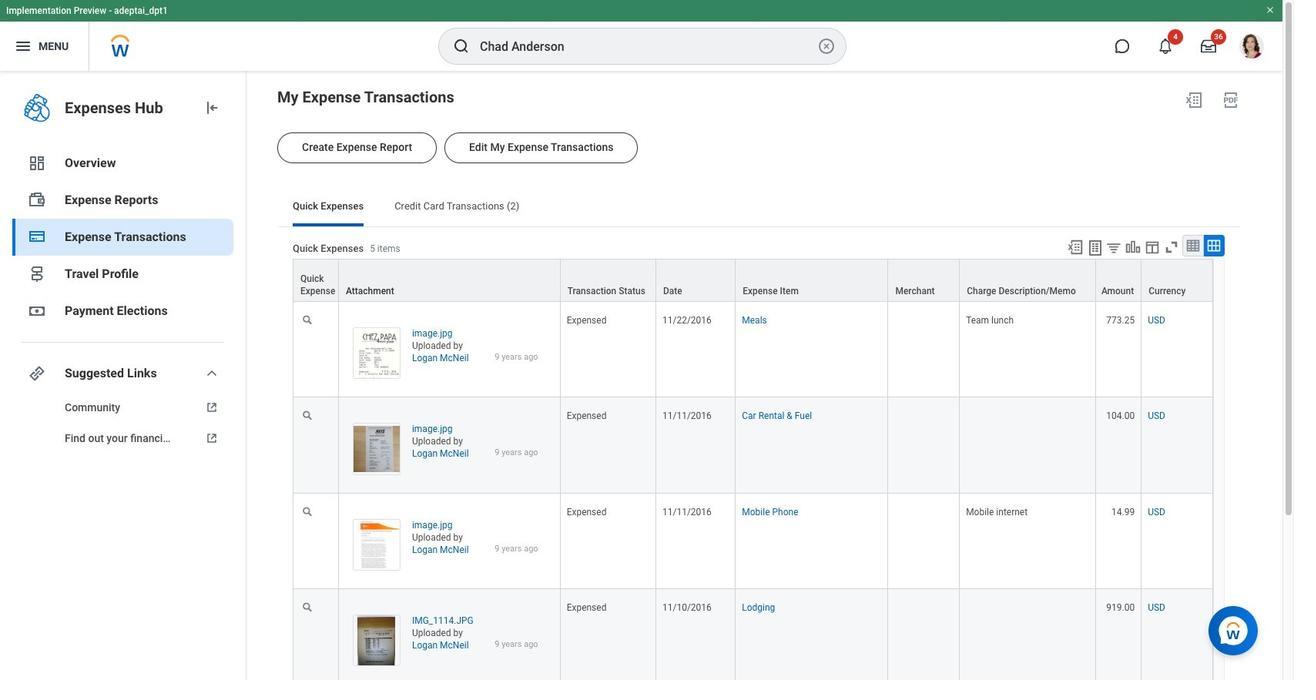 Task type: vqa. For each thing, say whether or not it's contained in the screenshot.
a
no



Task type: describe. For each thing, give the bounding box(es) containing it.
timeline milestone image
[[28, 265, 46, 284]]

click to view/edit grid preferences image
[[1144, 239, 1161, 256]]

2 expensed element from the top
[[567, 408, 607, 422]]

expand table image
[[1207, 238, 1222, 254]]

view image preview image for second expensed element from the top of the page
[[353, 423, 401, 475]]

view image preview image for fourth expensed element from the top of the page
[[353, 615, 401, 667]]

dashboard image
[[28, 154, 46, 173]]

view image preview image for third expensed element
[[353, 519, 401, 571]]

task pay image
[[28, 191, 46, 210]]

justify image
[[14, 37, 32, 55]]

link image
[[28, 364, 46, 383]]

1 row from the top
[[293, 259, 1214, 303]]

transformation import image
[[203, 99, 221, 117]]

x circle image
[[818, 37, 836, 55]]

dollar image
[[28, 302, 46, 321]]

profile logan mcneil image
[[1240, 34, 1264, 62]]

view image preview image for 1st expensed element from the top
[[353, 328, 401, 379]]

inbox large image
[[1201, 39, 1217, 54]]

search image
[[452, 37, 471, 55]]

3 expensed element from the top
[[567, 504, 607, 517]]

navigation pane region
[[0, 71, 247, 680]]

close environment banner image
[[1266, 5, 1275, 15]]



Task type: locate. For each thing, give the bounding box(es) containing it.
4 view image preview image from the top
[[353, 615, 401, 667]]

3 row from the top
[[293, 398, 1214, 494]]

4 row from the top
[[293, 494, 1214, 589]]

tab list
[[277, 190, 1241, 227]]

ext link image
[[203, 400, 221, 415], [203, 431, 221, 446]]

export to excel image
[[1067, 239, 1084, 256]]

expenses hub element
[[65, 97, 190, 119]]

notifications large image
[[1158, 39, 1174, 54]]

export to excel image
[[1185, 91, 1204, 109]]

4 expensed element from the top
[[567, 599, 607, 613]]

3 view image preview image from the top
[[353, 519, 401, 571]]

cell
[[889, 302, 960, 398], [889, 398, 960, 494], [960, 398, 1097, 494], [889, 494, 960, 589], [889, 589, 960, 680], [960, 589, 1097, 680]]

credit card image
[[28, 227, 46, 246]]

fullscreen image
[[1163, 239, 1180, 256]]

5 row from the top
[[293, 589, 1214, 680]]

Search Workday  search field
[[480, 29, 814, 63]]

1 vertical spatial ext link image
[[203, 431, 221, 446]]

2 ext link image from the top
[[203, 431, 221, 446]]

1 view image preview image from the top
[[353, 328, 401, 379]]

1 expensed element from the top
[[567, 312, 607, 326]]

toolbar
[[1060, 235, 1225, 259]]

column header
[[561, 259, 656, 303]]

1 ext link image from the top
[[203, 400, 221, 415]]

select to filter grid data image
[[1106, 240, 1123, 256]]

row
[[293, 259, 1214, 303], [293, 302, 1214, 398], [293, 398, 1214, 494], [293, 494, 1214, 589], [293, 589, 1214, 680]]

banner
[[0, 0, 1283, 71]]

expensed element
[[567, 312, 607, 326], [567, 408, 607, 422], [567, 504, 607, 517], [567, 599, 607, 613]]

view printable version (pdf) image
[[1222, 91, 1241, 109]]

0 vertical spatial ext link image
[[203, 400, 221, 415]]

2 row from the top
[[293, 302, 1214, 398]]

table image
[[1186, 238, 1201, 254]]

2 view image preview image from the top
[[353, 423, 401, 475]]

export to worksheets image
[[1086, 239, 1105, 257]]

view image preview image
[[353, 328, 401, 379], [353, 423, 401, 475], [353, 519, 401, 571], [353, 615, 401, 667]]

chevron down small image
[[203, 364, 221, 383]]



